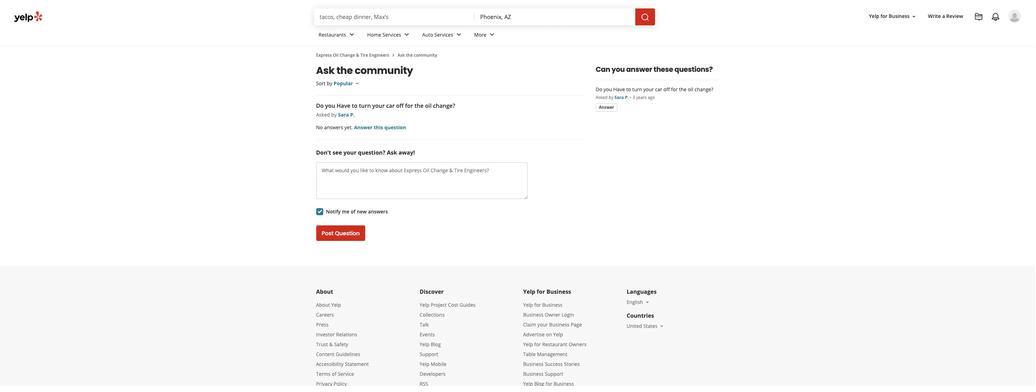 Task type: vqa. For each thing, say whether or not it's contained in the screenshot.
right grout
no



Task type: describe. For each thing, give the bounding box(es) containing it.
support inside yelp for business business owner login claim your business page advertise on yelp yelp for restaurant owners table management business success stories business support
[[545, 371, 564, 377]]

turn for do you have to turn your car off for the oil change? asked by sara p.
[[359, 102, 371, 110]]

oil
[[333, 52, 339, 58]]

popular button
[[334, 80, 360, 87]]

press link
[[316, 321, 329, 328]]

support inside yelp project cost guides collections talk events yelp blog support yelp mobile developers
[[420, 351, 438, 358]]

do for do you have to turn your car off for the oil change?
[[596, 86, 603, 93]]

advertise
[[523, 331, 545, 338]]

support link
[[420, 351, 438, 358]]

answer
[[627, 64, 653, 74]]

yelp mobile link
[[420, 361, 447, 368]]

trust & safety link
[[316, 341, 348, 348]]

owners
[[569, 341, 587, 348]]

years
[[636, 94, 647, 100]]

express oil change & tire engineers
[[316, 52, 389, 58]]

events link
[[420, 331, 435, 338]]

your up ago
[[644, 86, 654, 93]]

you for do you have to turn your car off for the oil change?
[[604, 86, 612, 93]]

don't
[[316, 149, 331, 156]]

1 horizontal spatial &
[[356, 52, 359, 58]]

16 chevron right v2 image
[[391, 52, 396, 58]]

1 vertical spatial ask the community
[[316, 64, 413, 78]]

tire
[[360, 52, 368, 58]]

discover
[[420, 288, 444, 296]]

notifications image
[[992, 13, 1000, 21]]

cost
[[448, 302, 458, 308]]

yet.
[[345, 124, 353, 131]]

terms
[[316, 371, 331, 377]]

about for about
[[316, 288, 333, 296]]

asked by sara p.
[[596, 94, 629, 100]]

login
[[562, 312, 574, 318]]

project
[[431, 302, 447, 308]]

stories
[[564, 361, 580, 368]]

engineers
[[369, 52, 389, 58]]

english
[[627, 299, 643, 306]]

sort
[[316, 80, 326, 87]]

collections link
[[420, 312, 445, 318]]

express
[[316, 52, 332, 58]]

0 vertical spatial sara p. link
[[615, 94, 629, 100]]

guidelines
[[336, 351, 360, 358]]

accessibility statement link
[[316, 361, 369, 368]]

1 horizontal spatial p.
[[625, 94, 629, 100]]

christina o. image
[[1009, 10, 1022, 22]]

What would you like to know about Express Oil Change & Tire Engineers? text field
[[316, 162, 528, 199]]

no answers yet. answer this question
[[316, 124, 406, 131]]

trust
[[316, 341, 328, 348]]

blog
[[431, 341, 441, 348]]

yelp for business link
[[523, 302, 563, 308]]

1 horizontal spatial asked
[[596, 94, 608, 100]]

0 vertical spatial ask
[[398, 52, 405, 58]]

about yelp link
[[316, 302, 341, 308]]

more link
[[469, 25, 502, 46]]

don't see your question? ask away!
[[316, 149, 415, 156]]

can
[[596, 64, 611, 74]]

ago
[[648, 94, 655, 100]]

business owner login link
[[523, 312, 574, 318]]

projects image
[[975, 13, 983, 21]]

24 chevron down v2 image for restaurants
[[348, 30, 356, 39]]

do you have to turn your car off for the oil change? asked by sara p.
[[316, 102, 455, 118]]

business success stories link
[[523, 361, 580, 368]]

your inside yelp for business business owner login claim your business page advertise on yelp yelp for restaurant owners table management business success stories business support
[[538, 321, 548, 328]]

accessibility
[[316, 361, 344, 368]]

turn for do you have to turn your car off for the oil change?
[[633, 86, 642, 93]]

home services
[[367, 31, 401, 38]]

you for can you answer these questions?
[[612, 64, 625, 74]]

away!
[[399, 149, 415, 156]]

p. inside do you have to turn your car off for the oil change? asked by sara p.
[[350, 111, 355, 118]]

write
[[928, 13, 941, 20]]

write a review link
[[926, 10, 967, 23]]

yelp project cost guides collections talk events yelp blog support yelp mobile developers
[[420, 302, 476, 377]]

change? for do you have to turn your car off for the oil change? asked by sara p.
[[433, 102, 455, 110]]

express oil change & tire engineers link
[[316, 52, 389, 58]]

advertise on yelp link
[[523, 331, 563, 338]]

1 vertical spatial answer
[[354, 124, 373, 131]]

24 chevron down v2 image for auto services
[[455, 30, 463, 39]]

statement
[[345, 361, 369, 368]]

these
[[654, 64, 673, 74]]

have for do you have to turn your car off for the oil change? asked by sara p.
[[337, 102, 351, 110]]

write a review
[[928, 13, 964, 20]]

by for asked
[[609, 94, 614, 100]]

answer this question link
[[354, 124, 406, 131]]

about yelp careers press investor relations trust & safety content guidelines accessibility statement terms of service
[[316, 302, 369, 377]]

0 horizontal spatial answers
[[324, 124, 343, 131]]

this
[[374, 124, 383, 131]]

owner
[[545, 312, 561, 318]]

oil for do you have to turn your car off for the oil change?
[[688, 86, 694, 93]]

3
[[633, 94, 635, 100]]

see
[[333, 149, 342, 156]]

question
[[335, 229, 360, 237]]

restaurant
[[542, 341, 568, 348]]

developers
[[420, 371, 446, 377]]

24 chevron down v2 image
[[403, 30, 411, 39]]

yelp for business button
[[867, 10, 920, 23]]

0 horizontal spatial ask
[[316, 64, 335, 78]]

by inside do you have to turn your car off for the oil change? asked by sara p.
[[331, 111, 337, 118]]

page
[[571, 321, 582, 328]]

united states button
[[627, 323, 665, 329]]

your inside do you have to turn your car off for the oil change? asked by sara p.
[[372, 102, 385, 110]]

answer inside answer link
[[599, 104, 614, 110]]

3 years ago
[[633, 94, 655, 100]]

terms of service link
[[316, 371, 354, 377]]

service
[[338, 371, 354, 377]]

collections
[[420, 312, 445, 318]]

mobile
[[431, 361, 447, 368]]

1 vertical spatial community
[[355, 64, 413, 78]]

careers
[[316, 312, 334, 318]]

& inside about yelp careers press investor relations trust & safety content guidelines accessibility statement terms of service
[[329, 341, 333, 348]]

auto services link
[[417, 25, 469, 46]]

0 horizontal spatial yelp for business
[[523, 288, 571, 296]]

for inside "yelp for business" 'button'
[[881, 13, 888, 20]]

do for do you have to turn your car off for the oil change? asked by sara p.
[[316, 102, 324, 110]]

off for do you have to turn your car off for the oil change? asked by sara p.
[[396, 102, 404, 110]]

yelp project cost guides link
[[420, 302, 476, 308]]

states
[[644, 323, 658, 329]]

sara inside do you have to turn your car off for the oil change? asked by sara p.
[[338, 111, 349, 118]]

0 horizontal spatial sara p. link
[[338, 111, 355, 118]]

guides
[[460, 302, 476, 308]]



Task type: locate. For each thing, give the bounding box(es) containing it.
management
[[537, 351, 568, 358]]

search image
[[641, 13, 650, 21]]

restaurants
[[319, 31, 346, 38]]

0 horizontal spatial oil
[[425, 102, 432, 110]]

asked up no
[[316, 111, 330, 118]]

relations
[[336, 331, 357, 338]]

sara up yet.
[[338, 111, 349, 118]]

0 vertical spatial off
[[664, 86, 670, 93]]

question?
[[358, 149, 386, 156]]

you down sort by
[[325, 102, 335, 110]]

0 horizontal spatial have
[[337, 102, 351, 110]]

auto
[[423, 31, 433, 38]]

p. left 3 at the right top of page
[[625, 94, 629, 100]]

1 vertical spatial off
[[396, 102, 404, 110]]

business categories element
[[313, 25, 1022, 46]]

2 vertical spatial by
[[331, 111, 337, 118]]

0 horizontal spatial 16 chevron down v2 image
[[645, 299, 650, 305]]

do you have to turn your car off for the oil change?
[[596, 86, 714, 93]]

off
[[664, 86, 670, 93], [396, 102, 404, 110]]

investor relations link
[[316, 331, 357, 338]]

1 vertical spatial yelp for business
[[523, 288, 571, 296]]

1 horizontal spatial services
[[435, 31, 453, 38]]

0 horizontal spatial community
[[355, 64, 413, 78]]

2 none field from the left
[[480, 13, 630, 21]]

0 vertical spatial have
[[614, 86, 625, 93]]

do inside do you have to turn your car off for the oil change? asked by sara p.
[[316, 102, 324, 110]]

about up about yelp link
[[316, 288, 333, 296]]

1 vertical spatial 16 chevron down v2 image
[[659, 323, 665, 329]]

2 about from the top
[[316, 302, 330, 308]]

0 vertical spatial car
[[655, 86, 663, 93]]

16 chevron down v2 image right 'popular'
[[355, 81, 360, 86]]

to inside do you have to turn your car off for the oil change? asked by sara p.
[[352, 102, 358, 110]]

you right can
[[612, 64, 625, 74]]

off down these
[[664, 86, 670, 93]]

None search field
[[314, 8, 657, 25]]

0 horizontal spatial &
[[329, 341, 333, 348]]

1 vertical spatial p.
[[350, 111, 355, 118]]

to for do you have to turn your car off for the oil change? asked by sara p.
[[352, 102, 358, 110]]

0 vertical spatial of
[[351, 208, 356, 215]]

by up no answers yet. answer this question
[[331, 111, 337, 118]]

1 vertical spatial &
[[329, 341, 333, 348]]

sara p. link left 3 at the right top of page
[[615, 94, 629, 100]]

24 chevron down v2 image right auto services
[[455, 30, 463, 39]]

by right sort on the left top of page
[[327, 80, 332, 87]]

0 vertical spatial answer
[[599, 104, 614, 110]]

about inside about yelp careers press investor relations trust & safety content guidelines accessibility statement terms of service
[[316, 302, 330, 308]]

0 vertical spatial oil
[[688, 86, 694, 93]]

1 vertical spatial of
[[332, 371, 337, 377]]

services left 24 chevron down v2 image
[[383, 31, 401, 38]]

1 horizontal spatial community
[[414, 52, 437, 58]]

1 vertical spatial ask
[[316, 64, 335, 78]]

0 vertical spatial ask the community
[[398, 52, 437, 58]]

0 vertical spatial p.
[[625, 94, 629, 100]]

ask
[[398, 52, 405, 58], [316, 64, 335, 78], [387, 149, 397, 156]]

your right see
[[344, 149, 357, 156]]

yelp blog link
[[420, 341, 441, 348]]

1 horizontal spatial 24 chevron down v2 image
[[455, 30, 463, 39]]

1 vertical spatial change?
[[433, 102, 455, 110]]

1 vertical spatial by
[[609, 94, 614, 100]]

1 about from the top
[[316, 288, 333, 296]]

have for do you have to turn your car off for the oil change?
[[614, 86, 625, 93]]

ask the community down auto
[[398, 52, 437, 58]]

0 vertical spatial yelp for business
[[870, 13, 910, 20]]

1 horizontal spatial of
[[351, 208, 356, 215]]

to up yet.
[[352, 102, 358, 110]]

yelp for restaurant owners link
[[523, 341, 587, 348]]

ask right the 16 chevron right v2 icon on the left of page
[[398, 52, 405, 58]]

about
[[316, 288, 333, 296], [316, 302, 330, 308]]

0 horizontal spatial turn
[[359, 102, 371, 110]]

1 horizontal spatial turn
[[633, 86, 642, 93]]

car for do you have to turn your car off for the oil change? asked by sara p.
[[386, 102, 395, 110]]

press
[[316, 321, 329, 328]]

yelp inside about yelp careers press investor relations trust & safety content guidelines accessibility statement terms of service
[[331, 302, 341, 308]]

16 chevron down v2 image inside popular popup button
[[355, 81, 360, 86]]

united
[[627, 323, 642, 329]]

notify me of new answers
[[326, 208, 388, 215]]

turn
[[633, 86, 642, 93], [359, 102, 371, 110]]

sara left 3 at the right top of page
[[615, 94, 624, 100]]

oil for do you have to turn your car off for the oil change? asked by sara p.
[[425, 102, 432, 110]]

change? inside do you have to turn your car off for the oil change? asked by sara p.
[[433, 102, 455, 110]]

your up "this"
[[372, 102, 385, 110]]

24 chevron down v2 image
[[348, 30, 356, 39], [455, 30, 463, 39], [488, 30, 497, 39]]

a
[[943, 13, 946, 20]]

no
[[316, 124, 323, 131]]

ask the community
[[398, 52, 437, 58], [316, 64, 413, 78]]

1 24 chevron down v2 image from the left
[[348, 30, 356, 39]]

to for do you have to turn your car off for the oil change?
[[627, 86, 631, 93]]

1 vertical spatial car
[[386, 102, 395, 110]]

p. up yet.
[[350, 111, 355, 118]]

you inside do you have to turn your car off for the oil change? asked by sara p.
[[325, 102, 335, 110]]

None field
[[320, 13, 469, 21], [480, 13, 630, 21]]

0 horizontal spatial support
[[420, 351, 438, 358]]

more
[[474, 31, 487, 38]]

do up no
[[316, 102, 324, 110]]

sara p. link
[[615, 94, 629, 100], [338, 111, 355, 118]]

services
[[383, 31, 401, 38], [435, 31, 453, 38]]

0 horizontal spatial to
[[352, 102, 358, 110]]

have inside do you have to turn your car off for the oil change? asked by sara p.
[[337, 102, 351, 110]]

english button
[[627, 299, 650, 306]]

24 chevron down v2 image inside more link
[[488, 30, 497, 39]]

ask up sort by
[[316, 64, 335, 78]]

table
[[523, 351, 536, 358]]

16 chevron down v2 image inside "yelp for business" 'button'
[[912, 14, 917, 19]]

post question
[[322, 229, 360, 237]]

0 horizontal spatial off
[[396, 102, 404, 110]]

none field near
[[480, 13, 630, 21]]

1 horizontal spatial sara
[[615, 94, 624, 100]]

services right auto
[[435, 31, 453, 38]]

2 24 chevron down v2 image from the left
[[455, 30, 463, 39]]

oil inside do you have to turn your car off for the oil change? asked by sara p.
[[425, 102, 432, 110]]

car down can you answer these questions?
[[655, 86, 663, 93]]

1 vertical spatial turn
[[359, 102, 371, 110]]

your up advertise on yelp link
[[538, 321, 548, 328]]

by for sort
[[327, 80, 332, 87]]

1 horizontal spatial support
[[545, 371, 564, 377]]

review
[[947, 13, 964, 20]]

change? for do you have to turn your car off for the oil change?
[[695, 86, 714, 93]]

1 horizontal spatial car
[[655, 86, 663, 93]]

1 vertical spatial support
[[545, 371, 564, 377]]

community down engineers
[[355, 64, 413, 78]]

services for home services
[[383, 31, 401, 38]]

1 vertical spatial 16 chevron down v2 image
[[355, 81, 360, 86]]

user actions element
[[864, 9, 1031, 52]]

1 services from the left
[[383, 31, 401, 38]]

2 horizontal spatial ask
[[398, 52, 405, 58]]

1 horizontal spatial have
[[614, 86, 625, 93]]

content
[[316, 351, 335, 358]]

questions?
[[675, 64, 713, 74]]

0 horizontal spatial 24 chevron down v2 image
[[348, 30, 356, 39]]

turn up 3 at the right top of page
[[633, 86, 642, 93]]

sara p. link up yet.
[[338, 111, 355, 118]]

2 vertical spatial ask
[[387, 149, 397, 156]]

me
[[342, 208, 350, 215]]

24 chevron down v2 image inside auto services link
[[455, 30, 463, 39]]

answer down asked by sara p.
[[599, 104, 614, 110]]

yelp for business
[[870, 13, 910, 20], [523, 288, 571, 296]]

careers link
[[316, 312, 334, 318]]

16 chevron down v2 image for countries
[[659, 323, 665, 329]]

0 horizontal spatial p.
[[350, 111, 355, 118]]

1 none field from the left
[[320, 13, 469, 21]]

you
[[612, 64, 625, 74], [604, 86, 612, 93], [325, 102, 335, 110]]

content guidelines link
[[316, 351, 360, 358]]

turn up no answers yet. answer this question
[[359, 102, 371, 110]]

16 chevron down v2 image right states
[[659, 323, 665, 329]]

0 horizontal spatial none field
[[320, 13, 469, 21]]

business
[[889, 13, 910, 20], [547, 288, 571, 296], [542, 302, 563, 308], [523, 312, 544, 318], [549, 321, 570, 328], [523, 361, 544, 368], [523, 371, 544, 377]]

16 chevron down v2 image inside united states popup button
[[659, 323, 665, 329]]

about up careers
[[316, 302, 330, 308]]

2 services from the left
[[435, 31, 453, 38]]

business support link
[[523, 371, 564, 377]]

0 vertical spatial do
[[596, 86, 603, 93]]

yelp inside 'button'
[[870, 13, 880, 20]]

off for do you have to turn your car off for the oil change?
[[664, 86, 670, 93]]

16 chevron down v2 image down languages
[[645, 299, 650, 305]]

16 chevron down v2 image left write
[[912, 14, 917, 19]]

ask the community down tire
[[316, 64, 413, 78]]

post question button
[[316, 226, 366, 241]]

none field find
[[320, 13, 469, 21]]

have up asked by sara p.
[[614, 86, 625, 93]]

car for do you have to turn your car off for the oil change?
[[655, 86, 663, 93]]

1 horizontal spatial oil
[[688, 86, 694, 93]]

1 horizontal spatial 16 chevron down v2 image
[[659, 323, 665, 329]]

1 horizontal spatial off
[[664, 86, 670, 93]]

&
[[356, 52, 359, 58], [329, 341, 333, 348]]

0 horizontal spatial sara
[[338, 111, 349, 118]]

0 horizontal spatial asked
[[316, 111, 330, 118]]

24 chevron down v2 image inside 'restaurants' link
[[348, 30, 356, 39]]

answers
[[324, 124, 343, 131], [368, 208, 388, 215]]

for
[[881, 13, 888, 20], [671, 86, 678, 93], [405, 102, 413, 110], [537, 288, 545, 296], [535, 302, 541, 308], [535, 341, 541, 348]]

yelp for business inside "yelp for business" 'button'
[[870, 13, 910, 20]]

support down "yelp blog" link
[[420, 351, 438, 358]]

answers right no
[[324, 124, 343, 131]]

1 horizontal spatial 16 chevron down v2 image
[[912, 14, 917, 19]]

have up yet.
[[337, 102, 351, 110]]

1 vertical spatial have
[[337, 102, 351, 110]]

languages
[[627, 288, 657, 296]]

do up asked by sara p.
[[596, 86, 603, 93]]

off up question
[[396, 102, 404, 110]]

0 vertical spatial to
[[627, 86, 631, 93]]

on
[[546, 331, 552, 338]]

0 vertical spatial community
[[414, 52, 437, 58]]

the
[[406, 52, 413, 58], [337, 64, 353, 78], [679, 86, 687, 93], [415, 102, 424, 110]]

have
[[614, 86, 625, 93], [337, 102, 351, 110]]

3 24 chevron down v2 image from the left
[[488, 30, 497, 39]]

table management link
[[523, 351, 568, 358]]

16 chevron down v2 image for yelp for business
[[912, 14, 917, 19]]

you up asked by sara p.
[[604, 86, 612, 93]]

0 vertical spatial &
[[356, 52, 359, 58]]

2 vertical spatial you
[[325, 102, 335, 110]]

answer right yet.
[[354, 124, 373, 131]]

0 horizontal spatial do
[[316, 102, 324, 110]]

post
[[322, 229, 334, 237]]

24 chevron down v2 image right more
[[488, 30, 497, 39]]

countries
[[627, 312, 654, 320]]

talk link
[[420, 321, 429, 328]]

sara
[[615, 94, 624, 100], [338, 111, 349, 118]]

0 horizontal spatial of
[[332, 371, 337, 377]]

1 vertical spatial asked
[[316, 111, 330, 118]]

1 vertical spatial sara p. link
[[338, 111, 355, 118]]

0 horizontal spatial 16 chevron down v2 image
[[355, 81, 360, 86]]

yelp
[[870, 13, 880, 20], [523, 288, 536, 296], [331, 302, 341, 308], [420, 302, 430, 308], [523, 302, 533, 308], [554, 331, 563, 338], [420, 341, 430, 348], [523, 341, 533, 348], [420, 361, 430, 368]]

of down accessibility
[[332, 371, 337, 377]]

services inside 'home services' link
[[383, 31, 401, 38]]

1 vertical spatial sara
[[338, 111, 349, 118]]

24 chevron down v2 image for more
[[488, 30, 497, 39]]

16 chevron down v2 image
[[912, 14, 917, 19], [355, 81, 360, 86]]

0 vertical spatial about
[[316, 288, 333, 296]]

ask left away!
[[387, 149, 397, 156]]

car up question
[[386, 102, 395, 110]]

turn inside do you have to turn your car off for the oil change? asked by sara p.
[[359, 102, 371, 110]]

1 horizontal spatial to
[[627, 86, 631, 93]]

1 vertical spatial to
[[352, 102, 358, 110]]

services for auto services
[[435, 31, 453, 38]]

1 horizontal spatial change?
[[695, 86, 714, 93]]

1 vertical spatial you
[[604, 86, 612, 93]]

asked up answer link
[[596, 94, 608, 100]]

popular
[[334, 80, 353, 87]]

asked inside do you have to turn your car off for the oil change? asked by sara p.
[[316, 111, 330, 118]]

0 horizontal spatial answer
[[354, 124, 373, 131]]

business inside "yelp for business" 'button'
[[889, 13, 910, 20]]

0 horizontal spatial services
[[383, 31, 401, 38]]

car
[[655, 86, 663, 93], [386, 102, 395, 110]]

16 chevron down v2 image for popular
[[355, 81, 360, 86]]

home
[[367, 31, 381, 38]]

of inside about yelp careers press investor relations trust & safety content guidelines accessibility statement terms of service
[[332, 371, 337, 377]]

claim your business page link
[[523, 321, 582, 328]]

& left tire
[[356, 52, 359, 58]]

car inside do you have to turn your car off for the oil change? asked by sara p.
[[386, 102, 395, 110]]

1 vertical spatial do
[[316, 102, 324, 110]]

1 horizontal spatial answers
[[368, 208, 388, 215]]

1 horizontal spatial ask
[[387, 149, 397, 156]]

off inside do you have to turn your car off for the oil change? asked by sara p.
[[396, 102, 404, 110]]

support down success
[[545, 371, 564, 377]]

safety
[[334, 341, 348, 348]]

0 horizontal spatial car
[[386, 102, 395, 110]]

16 chevron down v2 image
[[645, 299, 650, 305], [659, 323, 665, 329]]

community
[[414, 52, 437, 58], [355, 64, 413, 78]]

0 vertical spatial sara
[[615, 94, 624, 100]]

24 chevron down v2 image right restaurants
[[348, 30, 356, 39]]

yelp for business business owner login claim your business page advertise on yelp yelp for restaurant owners table management business success stories business support
[[523, 302, 587, 377]]

restaurants link
[[313, 25, 362, 46]]

answers right "new"
[[368, 208, 388, 215]]

your
[[644, 86, 654, 93], [372, 102, 385, 110], [344, 149, 357, 156], [538, 321, 548, 328]]

0 horizontal spatial change?
[[433, 102, 455, 110]]

community down auto
[[414, 52, 437, 58]]

1 vertical spatial about
[[316, 302, 330, 308]]

to up asked by sara p.
[[627, 86, 631, 93]]

0 vertical spatial by
[[327, 80, 332, 87]]

by up answer link
[[609, 94, 614, 100]]

about for about yelp careers press investor relations trust & safety content guidelines accessibility statement terms of service
[[316, 302, 330, 308]]

services inside auto services link
[[435, 31, 453, 38]]

0 vertical spatial answers
[[324, 124, 343, 131]]

notify
[[326, 208, 341, 215]]

16 chevron down v2 image inside the "english" popup button
[[645, 299, 650, 305]]

Near text field
[[480, 13, 630, 21]]

sort by
[[316, 80, 332, 87]]

0 vertical spatial you
[[612, 64, 625, 74]]

1 vertical spatial answers
[[368, 208, 388, 215]]

1 horizontal spatial do
[[596, 86, 603, 93]]

& right trust
[[329, 341, 333, 348]]

0 vertical spatial 16 chevron down v2 image
[[645, 299, 650, 305]]

0 vertical spatial change?
[[695, 86, 714, 93]]

16 chevron down v2 image for languages
[[645, 299, 650, 305]]

1 horizontal spatial none field
[[480, 13, 630, 21]]

events
[[420, 331, 435, 338]]

1 horizontal spatial answer
[[599, 104, 614, 110]]

for inside do you have to turn your car off for the oil change? asked by sara p.
[[405, 102, 413, 110]]

the inside do you have to turn your car off for the oil change? asked by sara p.
[[415, 102, 424, 110]]

of right me
[[351, 208, 356, 215]]

0 vertical spatial turn
[[633, 86, 642, 93]]

1 vertical spatial oil
[[425, 102, 432, 110]]

0 vertical spatial 16 chevron down v2 image
[[912, 14, 917, 19]]

you for do you have to turn your car off for the oil change? asked by sara p.
[[325, 102, 335, 110]]

0 vertical spatial support
[[420, 351, 438, 358]]

new
[[357, 208, 367, 215]]

Find text field
[[320, 13, 469, 21]]



